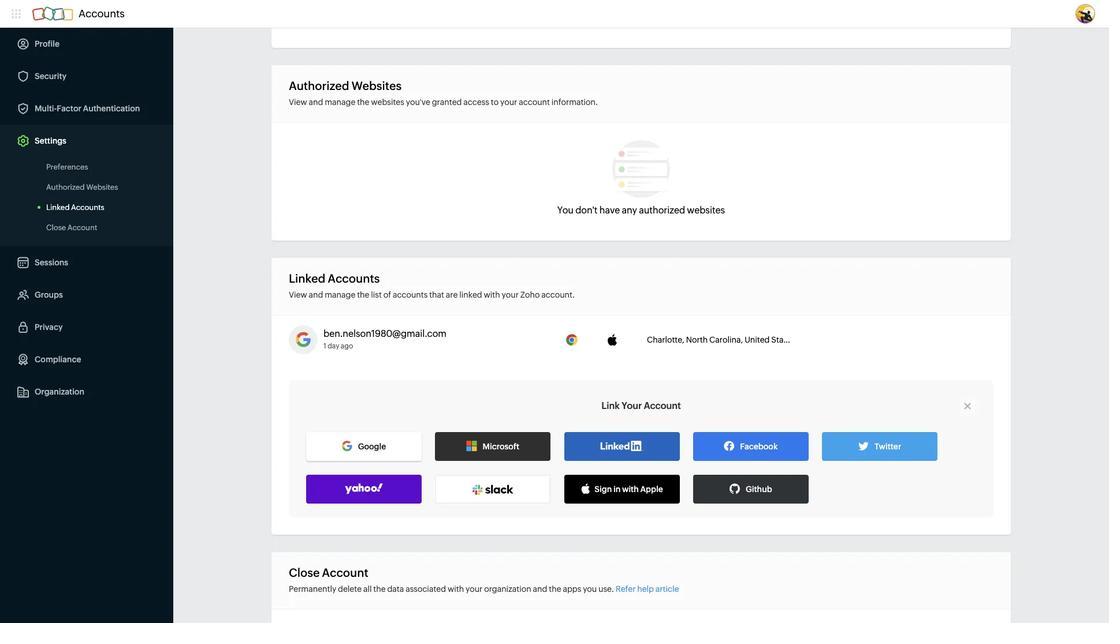 Task type: locate. For each thing, give the bounding box(es) containing it.
link
[[602, 401, 620, 412]]

1 horizontal spatial account
[[322, 567, 368, 580]]

close inside close account permanently delete all the data associated with your organization and the apps you use. refer help article
[[289, 567, 320, 580]]

websites inside authorized websites view and manage the websites you've granted access to your account information.
[[352, 79, 402, 92]]

and inside authorized websites view and manage the websites you've granted access to your account information.
[[309, 98, 323, 107]]

your right to
[[500, 98, 517, 107]]

apps
[[563, 585, 581, 595]]

accounts for linked accounts view and manage the list of accounts that are linked with your zoho account.
[[328, 272, 380, 285]]

the inside authorized websites view and manage the websites you've granted access to your account information.
[[357, 98, 369, 107]]

0 vertical spatial websites
[[371, 98, 404, 107]]

account for close account
[[67, 224, 97, 232]]

sign in with apple
[[595, 485, 663, 495]]

authorized websites view and manage the websites you've granted access to your account information.
[[289, 79, 598, 107]]

carolina,
[[710, 336, 743, 345]]

0 vertical spatial close
[[46, 224, 66, 232]]

ago
[[341, 343, 353, 351]]

your left organization
[[466, 585, 483, 595]]

2 horizontal spatial account
[[644, 401, 681, 412]]

accounts
[[79, 8, 125, 20], [71, 203, 104, 212], [328, 272, 380, 285]]

and
[[309, 98, 323, 107], [309, 291, 323, 300], [533, 585, 547, 595]]

your inside close account permanently delete all the data associated with your organization and the apps you use. refer help article
[[466, 585, 483, 595]]

authorized
[[289, 79, 349, 92], [46, 183, 85, 192]]

2 vertical spatial your
[[466, 585, 483, 595]]

accounts
[[393, 291, 428, 300]]

0 vertical spatial view
[[289, 98, 307, 107]]

websites left you've
[[371, 98, 404, 107]]

linked accounts
[[46, 203, 104, 212]]

2 vertical spatial and
[[533, 585, 547, 595]]

account for close account permanently delete all the data associated with your organization and the apps you use. refer help article
[[322, 567, 368, 580]]

the left the list
[[357, 291, 369, 300]]

ben.nelson1980@gmail.com 1 day ago
[[324, 329, 447, 351]]

the inside linked accounts view and manage the list of accounts that are linked with your zoho account.
[[357, 291, 369, 300]]

0 vertical spatial linked
[[46, 203, 70, 212]]

view
[[289, 98, 307, 107], [289, 291, 307, 300]]

compliance
[[35, 355, 81, 365]]

you don't have any authorized websites
[[557, 205, 725, 216]]

account right your
[[644, 401, 681, 412]]

0 vertical spatial accounts
[[79, 8, 125, 20]]

close
[[46, 224, 66, 232], [289, 567, 320, 580]]

link your account
[[602, 401, 681, 412]]

websites
[[352, 79, 402, 92], [86, 183, 118, 192]]

view inside authorized websites view and manage the websites you've granted access to your account information.
[[289, 98, 307, 107]]

and inside close account permanently delete all the data associated with your organization and the apps you use. refer help article
[[533, 585, 547, 595]]

close down linked accounts
[[46, 224, 66, 232]]

1 horizontal spatial with
[[484, 291, 500, 300]]

linked
[[46, 203, 70, 212], [289, 272, 326, 285]]

google
[[358, 443, 386, 452]]

0 vertical spatial authorized
[[289, 79, 349, 92]]

the right all
[[373, 585, 386, 595]]

your
[[500, 98, 517, 107], [502, 291, 519, 300], [466, 585, 483, 595]]

in
[[614, 485, 621, 495]]

2 vertical spatial account
[[322, 567, 368, 580]]

0 vertical spatial websites
[[352, 79, 402, 92]]

close for close account permanently delete all the data associated with your organization and the apps you use. refer help article
[[289, 567, 320, 580]]

0 horizontal spatial linked
[[46, 203, 70, 212]]

0 horizontal spatial authorized
[[46, 183, 85, 192]]

0 vertical spatial manage
[[325, 98, 355, 107]]

information.
[[552, 98, 598, 107]]

the
[[357, 98, 369, 107], [357, 291, 369, 300], [373, 585, 386, 595], [549, 585, 561, 595]]

your left zoho
[[502, 291, 519, 300]]

1 vertical spatial close
[[289, 567, 320, 580]]

privacy
[[35, 323, 63, 332]]

the for account
[[373, 585, 386, 595]]

united
[[745, 336, 770, 345]]

0 horizontal spatial websites
[[86, 183, 118, 192]]

zoho
[[520, 291, 540, 300]]

linked for linked accounts
[[46, 203, 70, 212]]

websites
[[371, 98, 404, 107], [687, 205, 725, 216]]

account down linked accounts
[[67, 224, 97, 232]]

organization
[[484, 585, 531, 595]]

of
[[383, 291, 391, 300]]

day
[[328, 343, 339, 351]]

authentication
[[83, 104, 140, 113]]

facebook
[[740, 443, 778, 452]]

2 vertical spatial accounts
[[328, 272, 380, 285]]

1 vertical spatial accounts
[[71, 203, 104, 212]]

0 vertical spatial with
[[484, 291, 500, 300]]

1 vertical spatial websites
[[86, 183, 118, 192]]

settings
[[35, 136, 66, 146]]

preferences
[[46, 163, 88, 172]]

close for close account
[[46, 224, 66, 232]]

linked inside linked accounts view and manage the list of accounts that are linked with your zoho account.
[[289, 272, 326, 285]]

your inside linked accounts view and manage the list of accounts that are linked with your zoho account.
[[502, 291, 519, 300]]

0 horizontal spatial account
[[67, 224, 97, 232]]

authorized for authorized websites view and manage the websites you've granted access to your account information.
[[289, 79, 349, 92]]

1
[[324, 343, 326, 351]]

2 manage from the top
[[325, 291, 355, 300]]

the left you've
[[357, 98, 369, 107]]

account inside close account permanently delete all the data associated with your organization and the apps you use. refer help article
[[322, 567, 368, 580]]

1 manage from the top
[[325, 98, 355, 107]]

2 view from the top
[[289, 291, 307, 300]]

1 vertical spatial your
[[502, 291, 519, 300]]

1 view from the top
[[289, 98, 307, 107]]

1 horizontal spatial linked
[[289, 272, 326, 285]]

and for linked
[[309, 291, 323, 300]]

you
[[583, 585, 597, 595]]

1 vertical spatial authorized
[[46, 183, 85, 192]]

with right in
[[622, 485, 639, 495]]

account
[[67, 224, 97, 232], [644, 401, 681, 412], [322, 567, 368, 580]]

0 horizontal spatial with
[[448, 585, 464, 595]]

with right linked
[[484, 291, 500, 300]]

1 horizontal spatial close
[[289, 567, 320, 580]]

accounts inside linked accounts view and manage the list of accounts that are linked with your zoho account.
[[328, 272, 380, 285]]

0 horizontal spatial websites
[[371, 98, 404, 107]]

linked for linked accounts view and manage the list of accounts that are linked with your zoho account.
[[289, 272, 326, 285]]

permanently
[[289, 585, 336, 595]]

0 horizontal spatial close
[[46, 224, 66, 232]]

1 vertical spatial linked
[[289, 272, 326, 285]]

the for websites
[[357, 98, 369, 107]]

north
[[686, 336, 708, 345]]

microsoft
[[483, 443, 519, 452]]

factor
[[57, 104, 81, 113]]

twitter_small image
[[859, 441, 869, 452]]

websites inside authorized websites view and manage the websites you've granted access to your account information.
[[371, 98, 404, 107]]

any
[[622, 205, 637, 216]]

manage inside linked accounts view and manage the list of accounts that are linked with your zoho account.
[[325, 291, 355, 300]]

1 horizontal spatial websites
[[687, 205, 725, 216]]

1 vertical spatial view
[[289, 291, 307, 300]]

account up delete
[[322, 567, 368, 580]]

your inside authorized websites view and manage the websites you've granted access to your account information.
[[500, 98, 517, 107]]

and inside linked accounts view and manage the list of accounts that are linked with your zoho account.
[[309, 291, 323, 300]]

1 horizontal spatial websites
[[352, 79, 402, 92]]

1 vertical spatial manage
[[325, 291, 355, 300]]

view inside linked accounts view and manage the list of accounts that are linked with your zoho account.
[[289, 291, 307, 300]]

0 vertical spatial and
[[309, 98, 323, 107]]

your
[[622, 401, 642, 412]]

0 vertical spatial account
[[67, 224, 97, 232]]

refer
[[616, 585, 636, 595]]

websites right authorized
[[687, 205, 725, 216]]

0 vertical spatial your
[[500, 98, 517, 107]]

manage inside authorized websites view and manage the websites you've granted access to your account information.
[[325, 98, 355, 107]]

with right associated
[[448, 585, 464, 595]]

article
[[656, 585, 679, 595]]

authorized
[[639, 205, 685, 216]]

1 vertical spatial and
[[309, 291, 323, 300]]

linked accounts view and manage the list of accounts that are linked with your zoho account.
[[289, 272, 575, 300]]

authorized inside authorized websites view and manage the websites you've granted access to your account information.
[[289, 79, 349, 92]]

with
[[484, 291, 500, 300], [622, 485, 639, 495], [448, 585, 464, 595]]

manage
[[325, 98, 355, 107], [325, 291, 355, 300]]

facebook_small image
[[724, 441, 734, 452]]

1 horizontal spatial authorized
[[289, 79, 349, 92]]

2 vertical spatial with
[[448, 585, 464, 595]]

1 vertical spatial with
[[622, 485, 639, 495]]

close up 'permanently'
[[289, 567, 320, 580]]



Task type: vqa. For each thing, say whether or not it's contained in the screenshot.
MAKEPRIMARY icon
no



Task type: describe. For each thing, give the bounding box(es) containing it.
accounts for linked accounts
[[71, 203, 104, 212]]

apple
[[640, 485, 663, 495]]

sign
[[595, 485, 612, 495]]

have
[[600, 205, 620, 216]]

the for accounts
[[357, 291, 369, 300]]

charlotte, north carolina, united states
[[647, 336, 795, 345]]

sessions
[[35, 258, 68, 268]]

ben.nelson1980@gmail.com
[[324, 329, 447, 340]]

and for authorized
[[309, 98, 323, 107]]

os_osx image
[[607, 335, 618, 346]]

access
[[464, 98, 489, 107]]

organization
[[35, 388, 84, 397]]

multi-factor authentication
[[35, 104, 140, 113]]

associated
[[406, 585, 446, 595]]

delete
[[338, 585, 362, 595]]

view for authorized websites
[[289, 98, 307, 107]]

close account
[[46, 224, 97, 232]]

help
[[637, 585, 654, 595]]

2 horizontal spatial with
[[622, 485, 639, 495]]

use.
[[599, 585, 614, 595]]

that
[[429, 291, 444, 300]]

websites for authorized websites view and manage the websites you've granted access to your account information.
[[352, 79, 402, 92]]

list
[[371, 291, 382, 300]]

authorized for authorized websites
[[46, 183, 85, 192]]

security
[[35, 72, 66, 81]]

github_small image
[[730, 484, 740, 495]]

with inside close account permanently delete all the data associated with your organization and the apps you use. refer help article
[[448, 585, 464, 595]]

don't
[[576, 205, 598, 216]]

close account permanently delete all the data associated with your organization and the apps you use. refer help article
[[289, 567, 679, 595]]

view for linked accounts
[[289, 291, 307, 300]]

data
[[387, 585, 404, 595]]

are
[[446, 291, 458, 300]]

twitter
[[875, 443, 901, 452]]

to
[[491, 98, 499, 107]]

groups
[[35, 291, 63, 300]]

with inside linked accounts view and manage the list of accounts that are linked with your zoho account.
[[484, 291, 500, 300]]

apple_small image
[[581, 484, 591, 495]]

refer help article link
[[616, 585, 679, 595]]

you
[[557, 205, 574, 216]]

account.
[[542, 291, 575, 300]]

manage for websites
[[325, 98, 355, 107]]

1 vertical spatial websites
[[687, 205, 725, 216]]

multi-
[[35, 104, 57, 113]]

github
[[746, 485, 772, 495]]

charlotte,
[[647, 336, 685, 345]]

manage for accounts
[[325, 291, 355, 300]]

websites for authorized websites
[[86, 183, 118, 192]]

authorized websites
[[46, 183, 118, 192]]

1 vertical spatial account
[[644, 401, 681, 412]]

states
[[772, 336, 795, 345]]

the left apps
[[549, 585, 561, 595]]

you've
[[406, 98, 430, 107]]

profile
[[35, 39, 60, 49]]

granted
[[432, 98, 462, 107]]

linked
[[459, 291, 482, 300]]

account
[[519, 98, 550, 107]]

all
[[363, 585, 372, 595]]



